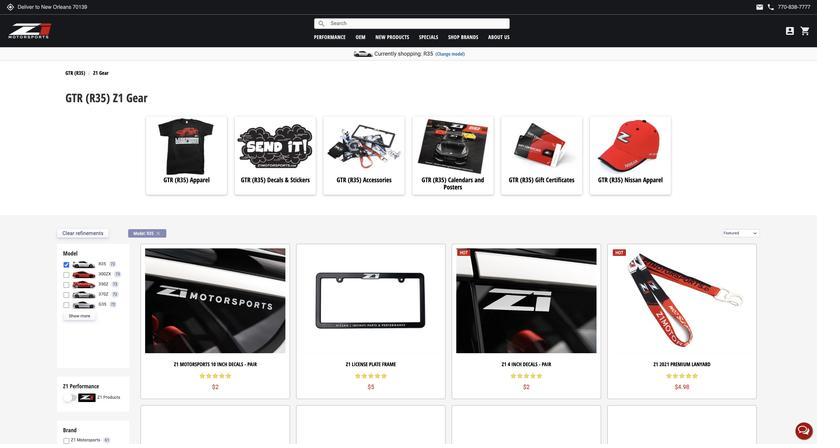 Task type: vqa. For each thing, say whether or not it's contained in the screenshot.
0W-
no



Task type: locate. For each thing, give the bounding box(es) containing it.
r35 left close
[[147, 231, 154, 237]]

gtr (r35) link
[[65, 70, 85, 77]]

370z
[[99, 292, 108, 297]]

7 star from the left
[[361, 374, 368, 380]]

3 star star star star star from the left
[[510, 374, 543, 380]]

z1 4 inch decals - pair
[[502, 361, 551, 369]]

(r35) for gtr (r35) nissan apparel
[[609, 176, 623, 185]]

72 right 370z at the bottom of the page
[[113, 293, 117, 297]]

frame
[[382, 361, 396, 369]]

72 for r35
[[111, 262, 115, 267]]

72
[[111, 262, 115, 267], [113, 282, 117, 287], [113, 293, 117, 297], [111, 303, 115, 307]]

star star star star star for plate
[[355, 374, 387, 380]]

phone link
[[767, 3, 811, 11]]

0 horizontal spatial gear
[[99, 70, 109, 77]]

decals right '4'
[[523, 361, 538, 369]]

products
[[387, 33, 409, 41]]

1 horizontal spatial motorsports
[[180, 361, 210, 369]]

10
[[211, 361, 216, 369]]

motorsports
[[180, 361, 210, 369], [77, 439, 100, 443]]

0 vertical spatial r35
[[424, 51, 433, 57]]

1 vertical spatial r35
[[147, 231, 154, 237]]

show
[[69, 314, 79, 319]]

z1 license plate frame
[[346, 361, 396, 369]]

0 horizontal spatial apparel
[[190, 176, 210, 185]]

4 star from the left
[[219, 374, 225, 380]]

2 $2 from the left
[[523, 384, 530, 391]]

(r35) inside gtr (r35) calendars and posters
[[433, 176, 447, 185]]

r35
[[424, 51, 433, 57], [147, 231, 154, 237], [99, 262, 106, 267]]

gtr for gtr (r35) nissan apparel
[[598, 176, 608, 185]]

1 horizontal spatial r35
[[147, 231, 154, 237]]

r35 left (change at the top
[[424, 51, 433, 57]]

1 vertical spatial motorsports
[[77, 439, 100, 443]]

-
[[245, 361, 246, 369], [539, 361, 541, 369]]

gtr
[[65, 70, 73, 77], [65, 90, 83, 106], [164, 176, 173, 185], [241, 176, 251, 185], [337, 176, 346, 185], [422, 176, 431, 185], [509, 176, 519, 185], [598, 176, 608, 185]]

None checkbox
[[64, 263, 69, 268], [64, 273, 69, 278], [64, 283, 69, 288], [64, 293, 69, 298], [64, 439, 69, 445], [64, 263, 69, 268], [64, 273, 69, 278], [64, 283, 69, 288], [64, 293, 69, 298], [64, 439, 69, 445]]

mail phone
[[756, 3, 775, 11]]

16 star from the left
[[666, 374, 672, 380]]

show more
[[69, 314, 90, 319]]

&
[[285, 176, 289, 185]]

2 horizontal spatial r35
[[424, 51, 433, 57]]

13 star from the left
[[523, 374, 530, 380]]

5 star from the left
[[225, 374, 232, 380]]

nissan 350z z33 2003 2004 2005 2006 2007 2008 2009 vq35de 3.5l revup rev up vq35hr nismo z1 motorsports image
[[71, 281, 97, 289]]

8 star from the left
[[368, 374, 374, 380]]

- right 10
[[245, 361, 246, 369]]

(r35) for gtr (r35) decals & stickers
[[252, 176, 266, 185]]

star star star star star for 10
[[199, 374, 232, 380]]

certificates
[[546, 176, 575, 185]]

decals left the & on the top
[[267, 176, 283, 185]]

18 star from the left
[[679, 374, 685, 380]]

2 star star star star star from the left
[[355, 374, 387, 380]]

z1 for z1 gear
[[93, 70, 98, 77]]

- right '4'
[[539, 361, 541, 369]]

1 horizontal spatial gear
[[126, 90, 147, 106]]

star star star star star down z1 4 inch decals - pair
[[510, 374, 543, 380]]

gtr (r35) gift certificates link
[[501, 176, 582, 188]]

0 horizontal spatial -
[[245, 361, 246, 369]]

$2 for inch
[[212, 384, 219, 391]]

clear refinements
[[62, 231, 103, 237]]

account_box link
[[783, 26, 797, 36]]

shopping_cart
[[800, 26, 811, 36]]

shopping:
[[398, 51, 422, 57]]

1 star star star star star from the left
[[199, 374, 232, 380]]

72 up 300zx
[[111, 262, 115, 267]]

gtr for gtr (r35)
[[65, 70, 73, 77]]

2 vertical spatial r35
[[99, 262, 106, 267]]

star
[[199, 374, 206, 380], [206, 374, 212, 380], [212, 374, 219, 380], [219, 374, 225, 380], [225, 374, 232, 380], [355, 374, 361, 380], [361, 374, 368, 380], [368, 374, 374, 380], [374, 374, 381, 380], [381, 374, 387, 380], [510, 374, 517, 380], [517, 374, 523, 380], [523, 374, 530, 380], [530, 374, 536, 380], [536, 374, 543, 380], [666, 374, 672, 380], [672, 374, 679, 380], [679, 374, 685, 380], [685, 374, 692, 380], [692, 374, 699, 380]]

motorsports left 61
[[77, 439, 100, 443]]

0 horizontal spatial pair
[[247, 361, 257, 369]]

about us
[[488, 33, 510, 41]]

brand
[[63, 427, 77, 435]]

$2 down z1 motorsports 10 inch decals - pair
[[212, 384, 219, 391]]

1 inch from the left
[[217, 361, 227, 369]]

1 horizontal spatial apparel
[[643, 176, 663, 185]]

3 star from the left
[[212, 374, 219, 380]]

my_location
[[7, 3, 14, 11]]

z1
[[93, 70, 98, 77], [113, 90, 123, 106], [174, 361, 179, 369], [346, 361, 351, 369], [502, 361, 507, 369], [654, 361, 658, 369], [63, 383, 68, 391], [97, 396, 102, 401], [71, 439, 76, 443]]

$2 down z1 4 inch decals - pair
[[523, 384, 530, 391]]

0 vertical spatial motorsports
[[180, 361, 210, 369]]

star star star star star down z1 motorsports 10 inch decals - pair
[[199, 374, 232, 380]]

z1 for z1 products
[[97, 396, 102, 401]]

products
[[103, 396, 120, 401]]

apparel
[[190, 176, 210, 185], [643, 176, 663, 185]]

gtr (r35) nissan apparel
[[598, 176, 663, 185]]

gtr inside gtr (r35) calendars and posters
[[422, 176, 431, 185]]

72 down 73
[[113, 282, 117, 287]]

73
[[116, 272, 120, 277]]

9 star from the left
[[374, 374, 381, 380]]

6 star from the left
[[355, 374, 361, 380]]

gtr (r35) decals & stickers
[[241, 176, 310, 185]]

model:
[[133, 231, 146, 237]]

r35 up 300zx
[[99, 262, 106, 267]]

specials
[[419, 33, 438, 41]]

decals
[[267, 176, 283, 185], [229, 361, 243, 369], [523, 361, 538, 369]]

lanyard
[[692, 361, 711, 369]]

0 horizontal spatial motorsports
[[77, 439, 100, 443]]

(r35) for gtr (r35) z1 gear
[[86, 90, 110, 106]]

z1 products
[[97, 396, 120, 401]]

star star star star star up $5
[[355, 374, 387, 380]]

about us link
[[488, 33, 510, 41]]

1 horizontal spatial pair
[[542, 361, 551, 369]]

72 for g35
[[111, 303, 115, 307]]

z1 motorsports
[[71, 439, 100, 443]]

1 horizontal spatial decals
[[267, 176, 283, 185]]

72 right g35
[[111, 303, 115, 307]]

close
[[155, 231, 161, 237]]

new products
[[376, 33, 409, 41]]

(r35)
[[74, 70, 85, 77], [86, 90, 110, 106], [175, 176, 188, 185], [252, 176, 266, 185], [348, 176, 361, 185], [433, 176, 447, 185], [520, 176, 534, 185], [609, 176, 623, 185]]

star star star star star up $4.98
[[666, 374, 699, 380]]

350z
[[99, 282, 108, 287]]

0 vertical spatial gear
[[99, 70, 109, 77]]

2 pair from the left
[[542, 361, 551, 369]]

nissan 370z z34 2009 2010 2011 2012 2013 2014 2015 2016 2017 2018 2019 3.7l vq37vhr vhr nismo z1 motorsports image
[[71, 291, 97, 299]]

20 star from the left
[[692, 374, 699, 380]]

accessories
[[363, 176, 392, 185]]

(r35) for gtr (r35) gift certificates
[[520, 176, 534, 185]]

0 horizontal spatial $2
[[212, 384, 219, 391]]

2 inch from the left
[[512, 361, 522, 369]]

gtr (r35) apparel link
[[146, 176, 227, 188]]

r35 inside model: r35 close
[[147, 231, 154, 237]]

pair
[[247, 361, 257, 369], [542, 361, 551, 369]]

inch right 10
[[217, 361, 227, 369]]

oem
[[356, 33, 366, 41]]

1 horizontal spatial inch
[[512, 361, 522, 369]]

1 horizontal spatial $2
[[523, 384, 530, 391]]

z1 for z1 motorsports 10 inch decals - pair
[[174, 361, 179, 369]]

1 horizontal spatial -
[[539, 361, 541, 369]]

$4.98
[[675, 384, 690, 391]]

about
[[488, 33, 503, 41]]

and
[[475, 176, 484, 185]]

12 star from the left
[[517, 374, 523, 380]]

premium
[[671, 361, 691, 369]]

gtr for gtr (r35) z1 gear
[[65, 90, 83, 106]]

inch
[[217, 361, 227, 369], [512, 361, 522, 369]]

300zx
[[99, 272, 111, 277]]

nissan 300zx z32 1990 1991 1992 1993 1994 1995 1996 vg30dett vg30de twin turbo non turbo z1 motorsports image
[[71, 271, 97, 279]]

mail
[[756, 3, 764, 11]]

0 horizontal spatial inch
[[217, 361, 227, 369]]

motorsports left 10
[[180, 361, 210, 369]]

gtr for gtr (r35) accessories
[[337, 176, 346, 185]]

inch right '4'
[[512, 361, 522, 369]]

gear
[[99, 70, 109, 77], [126, 90, 147, 106]]

None checkbox
[[64, 303, 69, 309]]

decals right 10
[[229, 361, 243, 369]]

1 $2 from the left
[[212, 384, 219, 391]]

4 star star star star star from the left
[[666, 374, 699, 380]]

10 star from the left
[[381, 374, 387, 380]]

z1 for z1 2021 premium lanyard
[[654, 361, 658, 369]]

z1 gear
[[93, 70, 109, 77]]

1 vertical spatial gear
[[126, 90, 147, 106]]



Task type: describe. For each thing, give the bounding box(es) containing it.
z1 performance
[[63, 383, 99, 391]]

specials link
[[419, 33, 438, 41]]

gtr for gtr (r35) decals & stickers
[[241, 176, 251, 185]]

gtr (r35) gift certificates
[[509, 176, 575, 185]]

gtr (r35) decals & stickers link
[[235, 176, 316, 188]]

z1 motorsports logo image
[[8, 23, 52, 39]]

clear
[[62, 231, 74, 237]]

motorsports for z1 motorsports 10 inch decals - pair
[[180, 361, 210, 369]]

1 star from the left
[[199, 374, 206, 380]]

z1 for z1 license plate frame
[[346, 361, 351, 369]]

gtr (r35) calendars and posters
[[422, 176, 484, 192]]

15 star from the left
[[536, 374, 543, 380]]

(r35) for gtr (r35) apparel
[[175, 176, 188, 185]]

gtr (r35) z1 gear
[[65, 90, 147, 106]]

z1 for z1 motorsports
[[71, 439, 76, 443]]

g35
[[99, 302, 106, 307]]

2 apparel from the left
[[643, 176, 663, 185]]

posters
[[444, 183, 462, 192]]

4
[[508, 361, 510, 369]]

gtr for gtr (r35) calendars and posters
[[422, 176, 431, 185]]

star star star star star for premium
[[666, 374, 699, 380]]

$5
[[368, 384, 374, 391]]

gtr for gtr (r35) gift certificates
[[509, 176, 519, 185]]

(change
[[436, 51, 451, 57]]

license
[[352, 361, 368, 369]]

gtr (r35) accessories link
[[324, 176, 405, 188]]

performance
[[314, 33, 346, 41]]

phone
[[767, 3, 775, 11]]

z1 motorsports 10 inch decals - pair
[[174, 361, 257, 369]]

performance
[[70, 383, 99, 391]]

2021
[[660, 361, 669, 369]]

11 star from the left
[[510, 374, 517, 380]]

61
[[105, 439, 109, 443]]

search
[[318, 20, 326, 28]]

1 apparel from the left
[[190, 176, 210, 185]]

model: r35 close
[[133, 231, 161, 237]]

z1 for z1 performance
[[63, 383, 68, 391]]

z1 2021 premium lanyard
[[654, 361, 711, 369]]

new
[[376, 33, 386, 41]]

72 for 370z
[[113, 293, 117, 297]]

gtr for gtr (r35) apparel
[[164, 176, 173, 185]]

19 star from the left
[[685, 374, 692, 380]]

2 horizontal spatial decals
[[523, 361, 538, 369]]

brands
[[461, 33, 479, 41]]

$2 for decals
[[523, 384, 530, 391]]

currently
[[374, 51, 397, 57]]

clear refinements button
[[57, 230, 109, 238]]

gtr (r35) apparel
[[164, 176, 210, 185]]

performance link
[[314, 33, 346, 41]]

plate
[[369, 361, 381, 369]]

us
[[504, 33, 510, 41]]

gift
[[535, 176, 545, 185]]

star star star star star for inch
[[510, 374, 543, 380]]

gtr (r35) accessories
[[337, 176, 392, 185]]

shopping_cart link
[[799, 26, 811, 36]]

z1 gear link
[[93, 70, 109, 77]]

shop brands link
[[448, 33, 479, 41]]

currently shopping: r35 (change model)
[[374, 51, 465, 57]]

1 - from the left
[[245, 361, 246, 369]]

1 pair from the left
[[247, 361, 257, 369]]

gtr (r35) nissan apparel link
[[590, 176, 671, 188]]

0 horizontal spatial decals
[[229, 361, 243, 369]]

nissan r35 gtr gt-r awd twin turbo 2009 2010 2011 2012 2013 2014 2015 2016 2017 2018 2019 2020 vr38dett z1 motorsports image
[[71, 260, 97, 269]]

refinements
[[76, 231, 103, 237]]

more
[[80, 314, 90, 319]]

shop
[[448, 33, 460, 41]]

0 horizontal spatial r35
[[99, 262, 106, 267]]

(r35) for gtr (r35) calendars and posters
[[433, 176, 447, 185]]

(r35) for gtr (r35) accessories
[[348, 176, 361, 185]]

model)
[[452, 51, 465, 57]]

model
[[63, 250, 78, 258]]

show more button
[[64, 313, 95, 321]]

account_box
[[785, 26, 795, 36]]

infiniti g35 coupe sedan v35 v36 skyline 2003 2004 2005 2006 2007 2008 3.5l vq35de revup rev up vq35hr z1 motorsports image
[[71, 301, 97, 309]]

shop brands
[[448, 33, 479, 41]]

Search search field
[[326, 19, 510, 29]]

motorsports for z1 motorsports
[[77, 439, 100, 443]]

(change model) link
[[436, 51, 465, 57]]

(r35) for gtr (r35)
[[74, 70, 85, 77]]

gtr (r35)
[[65, 70, 85, 77]]

gtr (r35) calendars and posters link
[[413, 176, 493, 192]]

17 star from the left
[[672, 374, 679, 380]]

z1 for z1 4 inch decals - pair
[[502, 361, 507, 369]]

mail link
[[756, 3, 764, 11]]

72 for 350z
[[113, 282, 117, 287]]

nissan
[[625, 176, 642, 185]]

calendars
[[448, 176, 473, 185]]

2 star from the left
[[206, 374, 212, 380]]

stickers
[[290, 176, 310, 185]]

2 - from the left
[[539, 361, 541, 369]]

new products link
[[376, 33, 409, 41]]

oem link
[[356, 33, 366, 41]]

14 star from the left
[[530, 374, 536, 380]]



